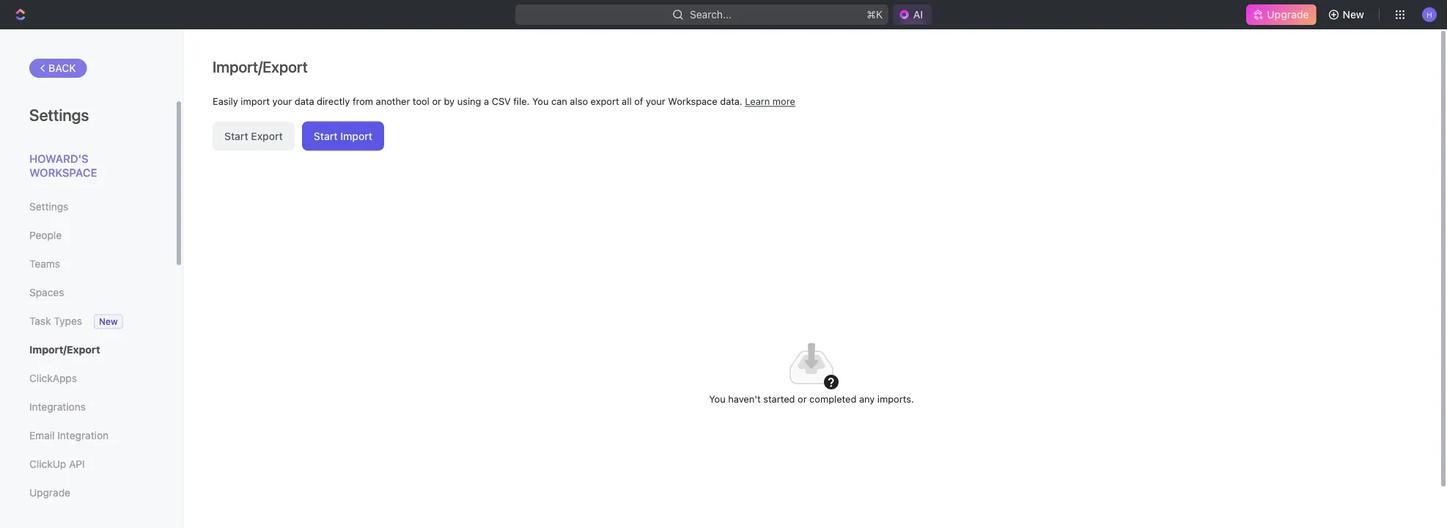Task type: describe. For each thing, give the bounding box(es) containing it.
clickapps link
[[29, 366, 146, 391]]

0 vertical spatial workspace
[[668, 95, 718, 106]]

people link
[[29, 223, 146, 248]]

of
[[635, 95, 644, 106]]

all
[[622, 95, 632, 106]]

0 vertical spatial you
[[532, 95, 549, 106]]

data.
[[720, 95, 743, 106]]

2 your from the left
[[646, 95, 666, 106]]

learn
[[745, 95, 770, 106]]

workspace inside settings element
[[29, 166, 97, 179]]

1 your from the left
[[272, 95, 292, 106]]

can
[[552, 95, 568, 106]]

0 vertical spatial or
[[432, 95, 441, 106]]

howard's
[[29, 152, 88, 165]]

teams link
[[29, 252, 146, 277]]

new inside settings element
[[99, 316, 118, 327]]

completed
[[810, 393, 857, 404]]

clickup api link
[[29, 452, 146, 477]]

settings element
[[0, 29, 183, 528]]

csv
[[492, 95, 511, 106]]

learn more link
[[745, 95, 796, 106]]

settings inside settings link
[[29, 201, 68, 213]]

start export
[[224, 130, 283, 142]]

easily
[[213, 95, 238, 106]]

start import button
[[302, 121, 384, 151]]

tool
[[413, 95, 430, 106]]

email integration link
[[29, 423, 146, 448]]

import
[[340, 130, 373, 142]]

any
[[860, 393, 875, 404]]

howard's workspace
[[29, 152, 97, 179]]

using
[[457, 95, 481, 106]]

integration
[[57, 429, 109, 442]]

ai button
[[893, 4, 932, 25]]

import/export link
[[29, 337, 146, 362]]

1 settings from the top
[[29, 105, 89, 124]]

⌘k
[[867, 8, 883, 21]]

back
[[48, 62, 76, 74]]

imports.
[[878, 393, 914, 404]]

a
[[484, 95, 489, 106]]

start import
[[314, 130, 373, 142]]

export
[[591, 95, 619, 106]]

task types
[[29, 315, 82, 327]]

integrations
[[29, 401, 86, 413]]

settings link
[[29, 194, 146, 219]]

haven't
[[729, 393, 761, 404]]

1 horizontal spatial upgrade link
[[1247, 4, 1317, 25]]

clickapps
[[29, 372, 77, 384]]

teams
[[29, 258, 60, 270]]

more
[[773, 95, 796, 106]]

also
[[570, 95, 588, 106]]



Task type: vqa. For each thing, say whether or not it's contained in the screenshot.
topmost sales process link
no



Task type: locate. For each thing, give the bounding box(es) containing it.
email integration
[[29, 429, 109, 442]]

2 settings from the top
[[29, 201, 68, 213]]

start inside button
[[314, 130, 338, 142]]

by
[[444, 95, 455, 106]]

0 vertical spatial upgrade
[[1268, 8, 1310, 21]]

new button
[[1323, 3, 1374, 26]]

or right started
[[798, 393, 807, 404]]

or
[[432, 95, 441, 106], [798, 393, 807, 404]]

back link
[[29, 59, 87, 78]]

settings up people
[[29, 201, 68, 213]]

you left can
[[532, 95, 549, 106]]

1 horizontal spatial upgrade
[[1268, 8, 1310, 21]]

integrations link
[[29, 395, 146, 420]]

1 vertical spatial settings
[[29, 201, 68, 213]]

email
[[29, 429, 55, 442]]

1 vertical spatial upgrade link
[[29, 480, 146, 505]]

workspace left data.
[[668, 95, 718, 106]]

import
[[241, 95, 270, 106]]

1 vertical spatial new
[[99, 316, 118, 327]]

import/export inside settings element
[[29, 344, 100, 356]]

h button
[[1419, 3, 1442, 26]]

0 horizontal spatial upgrade
[[29, 487, 70, 499]]

settings
[[29, 105, 89, 124], [29, 201, 68, 213]]

upgrade inside settings element
[[29, 487, 70, 499]]

1 vertical spatial or
[[798, 393, 807, 404]]

your left the data
[[272, 95, 292, 106]]

1 horizontal spatial your
[[646, 95, 666, 106]]

people
[[29, 229, 62, 241]]

start left export
[[224, 130, 248, 142]]

another
[[376, 95, 410, 106]]

workspace
[[668, 95, 718, 106], [29, 166, 97, 179]]

0 horizontal spatial start
[[224, 130, 248, 142]]

directly
[[317, 95, 350, 106]]

spaces
[[29, 286, 64, 299]]

easily import your data directly from another tool or by using a csv file. you can also export all of your workspace data. learn more
[[213, 95, 796, 106]]

0 vertical spatial settings
[[29, 105, 89, 124]]

file.
[[514, 95, 530, 106]]

you
[[532, 95, 549, 106], [709, 393, 726, 404]]

or left the by
[[432, 95, 441, 106]]

clickup
[[29, 458, 66, 470]]

workspace down howard's
[[29, 166, 97, 179]]

1 horizontal spatial or
[[798, 393, 807, 404]]

upgrade
[[1268, 8, 1310, 21], [29, 487, 70, 499]]

ai
[[913, 8, 923, 21]]

import/export down "types"
[[29, 344, 100, 356]]

start left import
[[314, 130, 338, 142]]

1 vertical spatial you
[[709, 393, 726, 404]]

0 horizontal spatial upgrade link
[[29, 480, 146, 505]]

you haven't started or completed any imports.
[[709, 393, 914, 404]]

start for start export
[[224, 130, 248, 142]]

start
[[224, 130, 248, 142], [314, 130, 338, 142]]

0 horizontal spatial you
[[532, 95, 549, 106]]

0 horizontal spatial your
[[272, 95, 292, 106]]

types
[[54, 315, 82, 327]]

1 vertical spatial upgrade
[[29, 487, 70, 499]]

export
[[251, 130, 283, 142]]

1 vertical spatial import/export
[[29, 344, 100, 356]]

h
[[1428, 10, 1433, 19]]

2 start from the left
[[314, 130, 338, 142]]

start export button
[[213, 121, 295, 151]]

you left haven't
[[709, 393, 726, 404]]

1 horizontal spatial import/export
[[213, 57, 308, 76]]

upgrade link
[[1247, 4, 1317, 25], [29, 480, 146, 505]]

start for start import
[[314, 130, 338, 142]]

search...
[[690, 8, 732, 21]]

1 horizontal spatial you
[[709, 393, 726, 404]]

import/export up import
[[213, 57, 308, 76]]

your
[[272, 95, 292, 106], [646, 95, 666, 106]]

import/export
[[213, 57, 308, 76], [29, 344, 100, 356]]

spaces link
[[29, 280, 146, 305]]

upgrade link down the 'clickup api' link
[[29, 480, 146, 505]]

1 vertical spatial workspace
[[29, 166, 97, 179]]

data
[[295, 95, 314, 106]]

upgrade down clickup
[[29, 487, 70, 499]]

1 horizontal spatial workspace
[[668, 95, 718, 106]]

1 start from the left
[[224, 130, 248, 142]]

start inside button
[[224, 130, 248, 142]]

new inside button
[[1343, 8, 1365, 21]]

task
[[29, 315, 51, 327]]

upgrade link left new button
[[1247, 4, 1317, 25]]

your right of
[[646, 95, 666, 106]]

clickup api
[[29, 458, 85, 470]]

new
[[1343, 8, 1365, 21], [99, 316, 118, 327]]

0 vertical spatial upgrade link
[[1247, 4, 1317, 25]]

0 horizontal spatial new
[[99, 316, 118, 327]]

1 horizontal spatial new
[[1343, 8, 1365, 21]]

0 vertical spatial import/export
[[213, 57, 308, 76]]

from
[[353, 95, 373, 106]]

upgrade left new button
[[1268, 8, 1310, 21]]

1 horizontal spatial start
[[314, 130, 338, 142]]

api
[[69, 458, 85, 470]]

0 vertical spatial new
[[1343, 8, 1365, 21]]

settings up howard's
[[29, 105, 89, 124]]

started
[[764, 393, 795, 404]]

no data image
[[783, 334, 841, 393]]

0 horizontal spatial import/export
[[29, 344, 100, 356]]

0 horizontal spatial workspace
[[29, 166, 97, 179]]

0 horizontal spatial or
[[432, 95, 441, 106]]



